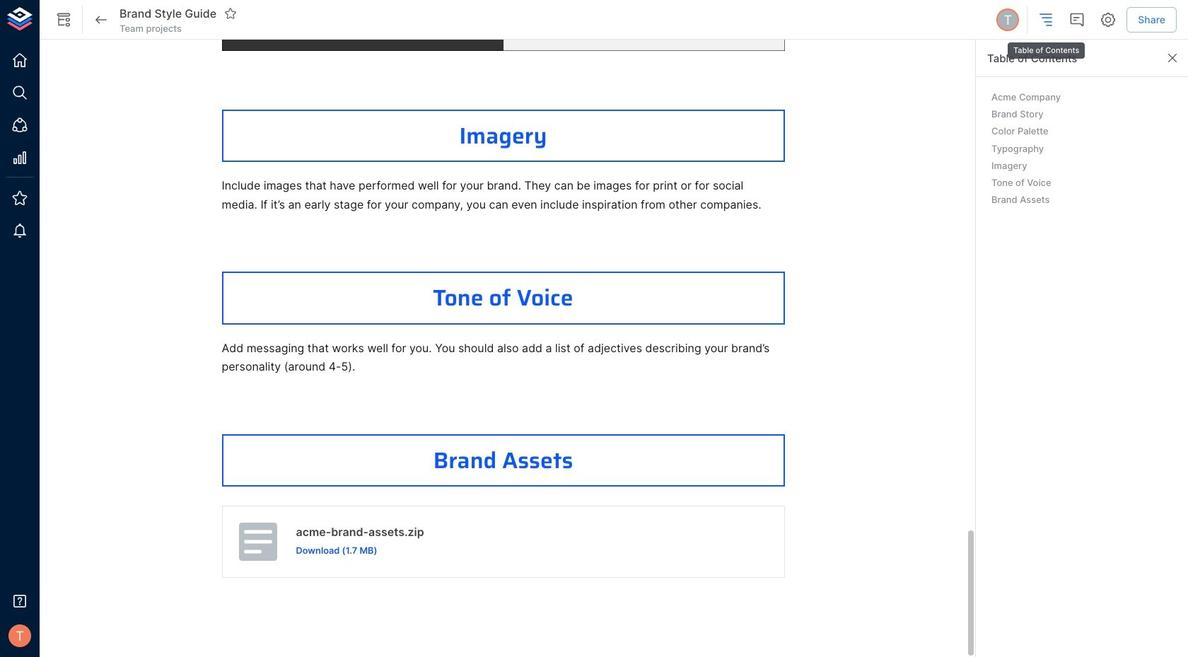 Task type: locate. For each thing, give the bounding box(es) containing it.
tooltip
[[1007, 33, 1087, 60]]

table of contents image
[[1038, 11, 1055, 28]]

favorite image
[[225, 7, 237, 20]]

comments image
[[1069, 11, 1086, 28]]

show wiki image
[[55, 11, 72, 28]]

go back image
[[93, 11, 110, 28]]



Task type: vqa. For each thing, say whether or not it's contained in the screenshot.
Show Wiki icon
yes



Task type: describe. For each thing, give the bounding box(es) containing it.
settings image
[[1101, 11, 1118, 28]]



